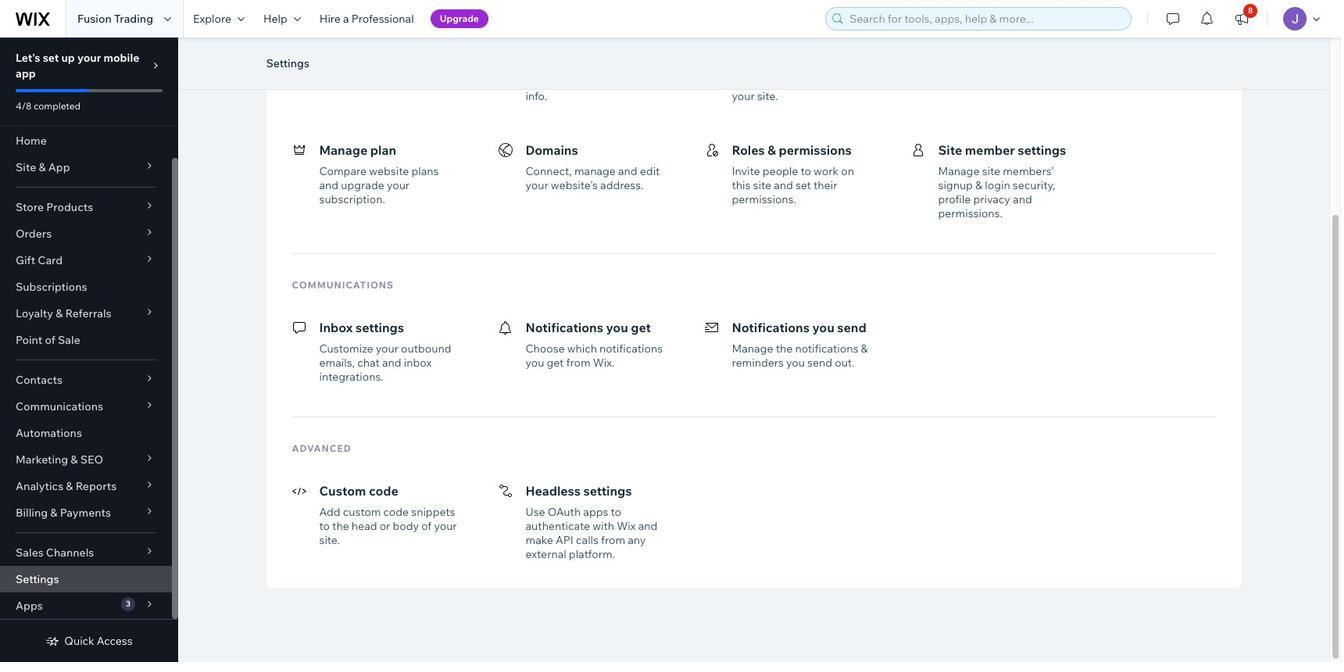 Task type: locate. For each thing, give the bounding box(es) containing it.
0 horizontal spatial set
[[526, 61, 543, 75]]

chat
[[357, 356, 380, 370]]

& left login
[[975, 178, 983, 192]]

and inside "language & region set your language, region & currency, and translate your site."
[[781, 75, 800, 89]]

sale inside sidebar element
[[58, 333, 80, 347]]

settings down help button on the top of page
[[266, 56, 309, 70]]

to
[[801, 164, 811, 178], [611, 505, 621, 519], [319, 519, 330, 533]]

devices.
[[355, 75, 396, 89]]

info
[[582, 39, 605, 55]]

custom code add custom code snippets to the head or body of your site.
[[319, 483, 457, 547]]

roles & permissions invite people to work on this site and set their permissions.
[[732, 142, 854, 206]]

0 vertical spatial set
[[43, 51, 59, 65]]

site down home
[[16, 160, 36, 174]]

1 horizontal spatial send
[[837, 320, 867, 335]]

your inside custom code add custom code snippets to the head or body of your site.
[[434, 519, 457, 533]]

loyalty & referrals
[[16, 306, 111, 320]]

site. down add
[[319, 533, 340, 547]]

communications button
[[0, 393, 172, 420]]

1 horizontal spatial of
[[353, 39, 366, 55]]

0 horizontal spatial notifications
[[600, 342, 663, 356]]

emails,
[[319, 356, 355, 370]]

location
[[553, 75, 594, 89]]

notifications
[[526, 320, 603, 335], [732, 320, 810, 335]]

0 horizontal spatial permissions.
[[732, 192, 796, 206]]

& inside dropdown button
[[39, 160, 46, 174]]

quick access button
[[46, 634, 133, 648]]

sale down loyalty & referrals
[[58, 333, 80, 347]]

settings up chat
[[356, 320, 404, 335]]

& inside invoices & quotes customize your invoices and quotes.
[[990, 39, 999, 55]]

settings inside button
[[266, 56, 309, 70]]

permissions.
[[732, 192, 796, 206], [938, 206, 1003, 220]]

point inside point of sale manage your pos settings across devices.
[[319, 39, 350, 55]]

work
[[814, 164, 839, 178]]

from left wix.
[[566, 356, 591, 370]]

authenticate
[[526, 519, 590, 533]]

permissions. inside "site member settings manage site members' signup & login security, profile privacy and permissions."
[[938, 206, 1003, 220]]

to inside custom code add custom code snippets to the head or body of your site.
[[319, 519, 330, 533]]

site
[[938, 142, 962, 158], [16, 160, 36, 174]]

1 horizontal spatial site
[[938, 142, 962, 158]]

manage inside "manage plan compare website plans and upgrade your subscription."
[[319, 142, 368, 158]]

settings up the apps on the bottom
[[584, 483, 632, 499]]

1 vertical spatial settings
[[16, 572, 59, 586]]

& right the translate at right top
[[865, 61, 872, 75]]

their
[[814, 178, 837, 192]]

which
[[567, 342, 597, 356]]

region up language,
[[806, 39, 844, 55]]

set down the business
[[526, 61, 543, 75]]

1 vertical spatial communications
[[16, 399, 103, 413]]

plan
[[370, 142, 396, 158]]

1 horizontal spatial site.
[[757, 89, 778, 103]]

of down hire a professional
[[353, 39, 366, 55]]

region right language,
[[830, 61, 862, 75]]

language
[[732, 39, 792, 55]]

notifications for get
[[600, 342, 663, 356]]

notifications up which
[[526, 320, 603, 335]]

site member settings manage site members' signup & login security, profile privacy and permissions.
[[938, 142, 1066, 220]]

store products
[[16, 200, 93, 214]]

1 vertical spatial set
[[796, 178, 811, 192]]

the inside notifications you send manage the notifications & reminders you send out.
[[776, 342, 793, 356]]

& inside "site member settings manage site members' signup & login security, profile privacy and permissions."
[[975, 178, 983, 192]]

from left any
[[601, 533, 625, 547]]

2 notifications from the left
[[732, 320, 810, 335]]

0 horizontal spatial to
[[319, 519, 330, 533]]

your inside invoices & quotes customize your invoices and quotes.
[[995, 61, 1018, 75]]

notifications for notifications you get
[[526, 320, 603, 335]]

communications up automations
[[16, 399, 103, 413]]

site.
[[757, 89, 778, 103], [319, 533, 340, 547]]

manage inside "site member settings manage site members' signup & login security, profile privacy and permissions."
[[938, 164, 980, 178]]

1 horizontal spatial the
[[776, 342, 793, 356]]

to down custom on the left of page
[[319, 519, 330, 533]]

customize down invoices
[[938, 61, 992, 75]]

0 vertical spatial of
[[353, 39, 366, 55]]

access
[[97, 634, 133, 648]]

& inside roles & permissions invite people to work on this site and set their permissions.
[[768, 142, 776, 158]]

settings button
[[258, 52, 317, 75]]

settings down sales
[[16, 572, 59, 586]]

and right login
[[1013, 192, 1032, 206]]

site. down language,
[[757, 89, 778, 103]]

1 horizontal spatial communications
[[292, 279, 394, 291]]

& left "quotes"
[[990, 39, 999, 55]]

region
[[806, 39, 844, 55], [830, 61, 862, 75]]

and inside business info set your business name, logo, location and contact info.
[[597, 75, 616, 89]]

and left the quotes. in the top of the page
[[938, 75, 958, 89]]

inbox
[[404, 356, 432, 370]]

upgrade button
[[430, 9, 488, 28]]

0 horizontal spatial set
[[43, 51, 59, 65]]

1 horizontal spatial customize
[[938, 61, 992, 75]]

logo,
[[526, 75, 551, 89]]

1 horizontal spatial notifications
[[795, 342, 859, 356]]

settings up members'
[[1018, 142, 1066, 158]]

and right wix
[[638, 519, 658, 533]]

settings inside inbox settings customize your outbound emails, chat and inbox integrations.
[[356, 320, 404, 335]]

0 vertical spatial site
[[938, 142, 962, 158]]

settings right pos
[[414, 61, 455, 75]]

1 horizontal spatial to
[[611, 505, 621, 519]]

to inside roles & permissions invite people to work on this site and set their permissions.
[[801, 164, 811, 178]]

site for member
[[938, 142, 962, 158]]

0 vertical spatial site.
[[757, 89, 778, 103]]

0 horizontal spatial site.
[[319, 533, 340, 547]]

point down loyalty
[[16, 333, 42, 347]]

set inside roles & permissions invite people to work on this site and set their permissions.
[[796, 178, 811, 192]]

business info set your business name, logo, location and contact info.
[[526, 39, 657, 103]]

send left out.
[[807, 356, 833, 370]]

2 horizontal spatial of
[[421, 519, 432, 533]]

of right body
[[421, 519, 432, 533]]

profile
[[938, 192, 971, 206]]

0 horizontal spatial customize
[[319, 342, 373, 356]]

0 vertical spatial communications
[[292, 279, 394, 291]]

0 horizontal spatial site
[[16, 160, 36, 174]]

notifications right which
[[600, 342, 663, 356]]

analytics
[[16, 479, 63, 493]]

1 vertical spatial site
[[16, 160, 36, 174]]

trading
[[114, 12, 153, 26]]

code right 'custom'
[[383, 505, 409, 519]]

sale
[[368, 39, 395, 55], [58, 333, 80, 347]]

of down loyalty & referrals
[[45, 333, 55, 347]]

1 vertical spatial sale
[[58, 333, 80, 347]]

1 horizontal spatial point
[[319, 39, 350, 55]]

point down hire
[[319, 39, 350, 55]]

of inside custom code add custom code snippets to the head or body of your site.
[[421, 519, 432, 533]]

notifications up 'reminders'
[[732, 320, 810, 335]]

0 horizontal spatial point
[[16, 333, 42, 347]]

settings
[[414, 61, 455, 75], [1018, 142, 1066, 158], [356, 320, 404, 335], [584, 483, 632, 499]]

& inside popup button
[[66, 479, 73, 493]]

explore
[[193, 12, 231, 26]]

point of sale manage your pos settings across devices.
[[319, 39, 455, 89]]

from inside notifications you get choose which notifications you get from wix.
[[566, 356, 591, 370]]

& for reports
[[66, 479, 73, 493]]

subscriptions link
[[0, 274, 172, 300]]

customize down the inbox
[[319, 342, 373, 356]]

and left the translate at right top
[[781, 75, 800, 89]]

1 horizontal spatial set
[[796, 178, 811, 192]]

set
[[43, 51, 59, 65], [796, 178, 811, 192]]

1 vertical spatial of
[[45, 333, 55, 347]]

0 vertical spatial sale
[[368, 39, 395, 55]]

set left "their"
[[796, 178, 811, 192]]

1 vertical spatial site.
[[319, 533, 340, 547]]

code
[[369, 483, 398, 499], [383, 505, 409, 519]]

communications up the inbox
[[292, 279, 394, 291]]

settings inside "site member settings manage site members' signup & login security, profile privacy and permissions."
[[1018, 142, 1066, 158]]

0 horizontal spatial the
[[332, 519, 349, 533]]

1 notifications from the left
[[600, 342, 663, 356]]

point for point of sale manage your pos settings across devices.
[[319, 39, 350, 55]]

1 horizontal spatial sale
[[368, 39, 395, 55]]

site up signup
[[938, 142, 962, 158]]

home
[[16, 134, 47, 148]]

permissions. down signup
[[938, 206, 1003, 220]]

loyalty
[[16, 306, 53, 320]]

code up 'custom'
[[369, 483, 398, 499]]

your inside domains connect, manage and edit your website's address.
[[526, 178, 548, 192]]

& right loyalty
[[56, 306, 63, 320]]

1 vertical spatial point
[[16, 333, 42, 347]]

security,
[[1013, 178, 1055, 192]]

4/8
[[16, 100, 31, 112]]

and right chat
[[382, 356, 401, 370]]

notifications inside notifications you send manage the notifications & reminders you send out.
[[732, 320, 810, 335]]

any
[[628, 533, 646, 547]]

1 horizontal spatial set
[[732, 61, 749, 75]]

0 vertical spatial from
[[566, 356, 591, 370]]

settings
[[266, 56, 309, 70], [16, 572, 59, 586]]

your inside "manage plan compare website plans and upgrade your subscription."
[[387, 178, 410, 192]]

notifications inside notifications you send manage the notifications & reminders you send out.
[[795, 342, 859, 356]]

point inside sidebar element
[[16, 333, 42, 347]]

2 vertical spatial of
[[421, 519, 432, 533]]

business
[[526, 39, 579, 55]]

and inside invoices & quotes customize your invoices and quotes.
[[938, 75, 958, 89]]

site
[[982, 164, 1001, 178], [753, 178, 771, 192]]

to right the apps on the bottom
[[611, 505, 621, 519]]

send up out.
[[837, 320, 867, 335]]

& left reports
[[66, 479, 73, 493]]

2 horizontal spatial to
[[801, 164, 811, 178]]

the left the head on the left bottom
[[332, 519, 349, 533]]

site right "this"
[[753, 178, 771, 192]]

1 horizontal spatial settings
[[266, 56, 309, 70]]

notifications inside notifications you get choose which notifications you get from wix.
[[600, 342, 663, 356]]

permissions. down people
[[732, 192, 796, 206]]

business
[[571, 61, 616, 75]]

site inside "site member settings manage site members' signup & login security, profile privacy and permissions."
[[938, 142, 962, 158]]

analytics & reports
[[16, 479, 117, 493]]

set down language
[[732, 61, 749, 75]]

of inside point of sale manage your pos settings across devices.
[[353, 39, 366, 55]]

0 vertical spatial customize
[[938, 61, 992, 75]]

use
[[526, 505, 545, 519]]

Search for tools, apps, help & more... field
[[845, 8, 1126, 30]]

1 horizontal spatial site
[[982, 164, 1001, 178]]

settings inside 'link'
[[16, 572, 59, 586]]

& left "app"
[[39, 160, 46, 174]]

customize
[[938, 61, 992, 75], [319, 342, 373, 356]]

notifications right 'reminders'
[[795, 342, 859, 356]]

sale inside point of sale manage your pos settings across devices.
[[368, 39, 395, 55]]

of inside sidebar element
[[45, 333, 55, 347]]

& for seo
[[71, 453, 78, 467]]

people
[[763, 164, 798, 178]]

or
[[380, 519, 390, 533]]

0 horizontal spatial site
[[753, 178, 771, 192]]

set left up
[[43, 51, 59, 65]]

0 vertical spatial the
[[776, 342, 793, 356]]

2 set from the left
[[732, 61, 749, 75]]

professional
[[352, 12, 414, 26]]

site inside dropdown button
[[16, 160, 36, 174]]

sales channels
[[16, 546, 94, 560]]

1 vertical spatial customize
[[319, 342, 373, 356]]

language,
[[777, 61, 827, 75]]

& right out.
[[861, 342, 868, 356]]

site & app
[[16, 160, 70, 174]]

1 horizontal spatial notifications
[[732, 320, 810, 335]]

0 vertical spatial send
[[837, 320, 867, 335]]

0 horizontal spatial sale
[[58, 333, 80, 347]]

0 horizontal spatial communications
[[16, 399, 103, 413]]

manage inside point of sale manage your pos settings across devices.
[[319, 61, 361, 75]]

the left out.
[[776, 342, 793, 356]]

permissions. inside roles & permissions invite people to work on this site and set their permissions.
[[732, 192, 796, 206]]

0 horizontal spatial from
[[566, 356, 591, 370]]

point of sale link
[[0, 327, 172, 353]]

0 horizontal spatial get
[[547, 356, 564, 370]]

0 horizontal spatial settings
[[16, 572, 59, 586]]

& up language,
[[794, 39, 803, 55]]

& right billing
[[50, 506, 57, 520]]

inbox
[[319, 320, 353, 335]]

0 vertical spatial get
[[631, 320, 651, 335]]

site inside "site member settings manage site members' signup & login security, profile privacy and permissions."
[[982, 164, 1001, 178]]

and left the upgrade
[[319, 178, 339, 192]]

to inside "headless settings use oauth apps to authenticate with wix and make api calls from any external platform."
[[611, 505, 621, 519]]

1 horizontal spatial from
[[601, 533, 625, 547]]

8
[[1248, 5, 1253, 16]]

set inside "language & region set your language, region & currency, and translate your site."
[[732, 61, 749, 75]]

edit
[[640, 164, 660, 178]]

1 vertical spatial from
[[601, 533, 625, 547]]

& for app
[[39, 160, 46, 174]]

0 horizontal spatial notifications
[[526, 320, 603, 335]]

subscription.
[[319, 192, 385, 206]]

translate
[[803, 75, 848, 89]]

2 notifications from the left
[[795, 342, 859, 356]]

to left work on the right of page
[[801, 164, 811, 178]]

external
[[526, 547, 566, 561]]

& left 'seo'
[[71, 453, 78, 467]]

0 vertical spatial settings
[[266, 56, 309, 70]]

marketing & seo button
[[0, 446, 172, 473]]

and left "edit" at the top left of page
[[618, 164, 638, 178]]

notifications for send
[[795, 342, 859, 356]]

communications-section element
[[280, 295, 1228, 398]]

& up people
[[768, 142, 776, 158]]

and inside domains connect, manage and edit your website's address.
[[618, 164, 638, 178]]

snippets
[[411, 505, 455, 519]]

0 horizontal spatial of
[[45, 333, 55, 347]]

sale up pos
[[368, 39, 395, 55]]

site down member
[[982, 164, 1001, 178]]

loyalty & referrals button
[[0, 300, 172, 327]]

your inside inbox settings customize your outbound emails, chat and inbox integrations.
[[376, 342, 399, 356]]

manage
[[319, 61, 361, 75], [319, 142, 368, 158], [938, 164, 980, 178], [732, 342, 773, 356]]

notifications inside notifications you get choose which notifications you get from wix.
[[526, 320, 603, 335]]

and right invite
[[774, 178, 793, 192]]

communications inside popup button
[[16, 399, 103, 413]]

upgrade
[[341, 178, 384, 192]]

billing
[[16, 506, 48, 520]]

app
[[16, 66, 36, 81]]

manage inside notifications you send manage the notifications & reminders you send out.
[[732, 342, 773, 356]]

upgrade
[[440, 13, 479, 24]]

1 set from the left
[[526, 61, 543, 75]]

members'
[[1003, 164, 1054, 178]]

0 horizontal spatial send
[[807, 356, 833, 370]]

1 notifications from the left
[[526, 320, 603, 335]]

0 vertical spatial point
[[319, 39, 350, 55]]

gift
[[16, 253, 35, 267]]

1 horizontal spatial permissions.
[[938, 206, 1003, 220]]

1 vertical spatial the
[[332, 519, 349, 533]]

out.
[[835, 356, 855, 370]]

site for &
[[16, 160, 36, 174]]

and left name,
[[597, 75, 616, 89]]



Task type: vqa. For each thing, say whether or not it's contained in the screenshot.
middle Free
no



Task type: describe. For each thing, give the bounding box(es) containing it.
marketing
[[16, 453, 68, 467]]

manage for point of sale
[[319, 61, 361, 75]]

store
[[16, 200, 44, 214]]

roles
[[732, 142, 765, 158]]

and inside "headless settings use oauth apps to authenticate with wix and make api calls from any external platform."
[[638, 519, 658, 533]]

apps
[[16, 599, 43, 613]]

general-section element
[[280, 0, 1228, 234]]

domains connect, manage and edit your website's address.
[[526, 142, 660, 192]]

body
[[393, 519, 419, 533]]

point for point of sale
[[16, 333, 42, 347]]

1 horizontal spatial get
[[631, 320, 651, 335]]

site. inside custom code add custom code snippets to the head or body of your site.
[[319, 533, 340, 547]]

invoices
[[1020, 61, 1061, 75]]

make
[[526, 533, 553, 547]]

on
[[841, 164, 854, 178]]

settings link
[[0, 566, 172, 592]]

quotes
[[1002, 39, 1043, 55]]

completed
[[34, 100, 81, 112]]

automations
[[16, 426, 82, 440]]

analytics & reports button
[[0, 473, 172, 499]]

hire
[[320, 12, 341, 26]]

manage for notifications you send
[[732, 342, 773, 356]]

marketing & seo
[[16, 453, 103, 467]]

& for payments
[[50, 506, 57, 520]]

manage plan compare website plans and upgrade your subscription.
[[319, 142, 439, 206]]

permissions. for member
[[938, 206, 1003, 220]]

outbound
[[401, 342, 451, 356]]

hire a professional
[[320, 12, 414, 26]]

settings for settings button
[[266, 56, 309, 70]]

invite
[[732, 164, 760, 178]]

domains
[[526, 142, 578, 158]]

compare
[[319, 164, 367, 178]]

let's set up your mobile app
[[16, 51, 139, 81]]

and inside inbox settings customize your outbound emails, chat and inbox integrations.
[[382, 356, 401, 370]]

invoices & quotes customize your invoices and quotes.
[[938, 39, 1061, 89]]

1 vertical spatial send
[[807, 356, 833, 370]]

sale for point of sale
[[58, 333, 80, 347]]

up
[[61, 51, 75, 65]]

contacts button
[[0, 367, 172, 393]]

customize inside inbox settings customize your outbound emails, chat and inbox integrations.
[[319, 342, 373, 356]]

your inside business info set your business name, logo, location and contact info.
[[546, 61, 568, 75]]

currency,
[[732, 75, 779, 89]]

set inside let's set up your mobile app
[[43, 51, 59, 65]]

advanced
[[292, 442, 352, 454]]

your inside let's set up your mobile app
[[77, 51, 101, 65]]

0 vertical spatial region
[[806, 39, 844, 55]]

& for quotes
[[990, 39, 999, 55]]

3
[[126, 599, 131, 609]]

1 vertical spatial region
[[830, 61, 862, 75]]

help
[[263, 12, 288, 26]]

the inside custom code add custom code snippets to the head or body of your site.
[[332, 519, 349, 533]]

member
[[965, 142, 1015, 158]]

permissions. for &
[[732, 192, 796, 206]]

& for referrals
[[56, 306, 63, 320]]

subscriptions
[[16, 280, 87, 294]]

your inside point of sale manage your pos settings across devices.
[[363, 61, 386, 75]]

billing & payments button
[[0, 499, 172, 526]]

store products button
[[0, 194, 172, 220]]

choose
[[526, 342, 565, 356]]

referrals
[[65, 306, 111, 320]]

across
[[319, 75, 352, 89]]

let's
[[16, 51, 40, 65]]

calls
[[576, 533, 599, 547]]

platform.
[[569, 547, 615, 561]]

8 button
[[1225, 0, 1259, 38]]

connect,
[[526, 164, 572, 178]]

manage
[[574, 164, 616, 178]]

site. inside "language & region set your language, region & currency, and translate your site."
[[757, 89, 778, 103]]

1 vertical spatial get
[[547, 356, 564, 370]]

invoices
[[938, 39, 988, 55]]

manage for site member settings
[[938, 164, 980, 178]]

orders button
[[0, 220, 172, 247]]

advanced-section element
[[280, 458, 1228, 575]]

signup
[[938, 178, 973, 192]]

website
[[369, 164, 409, 178]]

& for region
[[794, 39, 803, 55]]

set inside business info set your business name, logo, location and contact info.
[[526, 61, 543, 75]]

language & region set your language, region & currency, and translate your site.
[[732, 39, 872, 103]]

website's
[[551, 178, 598, 192]]

help button
[[254, 0, 310, 38]]

notifications you send manage the notifications & reminders you send out.
[[732, 320, 868, 370]]

quotes.
[[960, 75, 998, 89]]

oauth
[[548, 505, 581, 519]]

of for point of sale
[[45, 333, 55, 347]]

automations link
[[0, 420, 172, 446]]

hire a professional link
[[310, 0, 423, 38]]

gift card
[[16, 253, 63, 267]]

and inside "site member settings manage site members' signup & login security, profile privacy and permissions."
[[1013, 192, 1032, 206]]

point of sale
[[16, 333, 80, 347]]

to for &
[[801, 164, 811, 178]]

a
[[343, 12, 349, 26]]

& for permissions
[[768, 142, 776, 158]]

of for point of sale manage your pos settings across devices.
[[353, 39, 366, 55]]

orders
[[16, 227, 52, 241]]

settings for settings 'link'
[[16, 572, 59, 586]]

quick
[[64, 634, 94, 648]]

pos
[[388, 61, 412, 75]]

1 vertical spatial code
[[383, 505, 409, 519]]

site inside roles & permissions invite people to work on this site and set their permissions.
[[753, 178, 771, 192]]

this
[[732, 178, 751, 192]]

reports
[[76, 479, 117, 493]]

& inside notifications you send manage the notifications & reminders you send out.
[[861, 342, 868, 356]]

fusion
[[77, 12, 112, 26]]

contact
[[618, 75, 657, 89]]

api
[[556, 533, 574, 547]]

address.
[[600, 178, 644, 192]]

headless settings use oauth apps to authenticate with wix and make api calls from any external platform.
[[526, 483, 658, 561]]

and inside roles & permissions invite people to work on this site and set their permissions.
[[774, 178, 793, 192]]

apps
[[583, 505, 608, 519]]

to for settings
[[611, 505, 621, 519]]

sale for point of sale manage your pos settings across devices.
[[368, 39, 395, 55]]

4/8 completed
[[16, 100, 81, 112]]

and inside "manage plan compare website plans and upgrade your subscription."
[[319, 178, 339, 192]]

notifications for notifications you send
[[732, 320, 810, 335]]

custom
[[319, 483, 366, 499]]

products
[[46, 200, 93, 214]]

settings inside point of sale manage your pos settings across devices.
[[414, 61, 455, 75]]

settings inside "headless settings use oauth apps to authenticate with wix and make api calls from any external platform."
[[584, 483, 632, 499]]

gift card button
[[0, 247, 172, 274]]

sales channels button
[[0, 539, 172, 566]]

site & app button
[[0, 154, 172, 181]]

from inside "headless settings use oauth apps to authenticate with wix and make api calls from any external platform."
[[601, 533, 625, 547]]

0 vertical spatial code
[[369, 483, 398, 499]]

login
[[985, 178, 1010, 192]]

customize inside invoices & quotes customize your invoices and quotes.
[[938, 61, 992, 75]]

sidebar element
[[0, 38, 178, 662]]

mobile
[[103, 51, 139, 65]]



